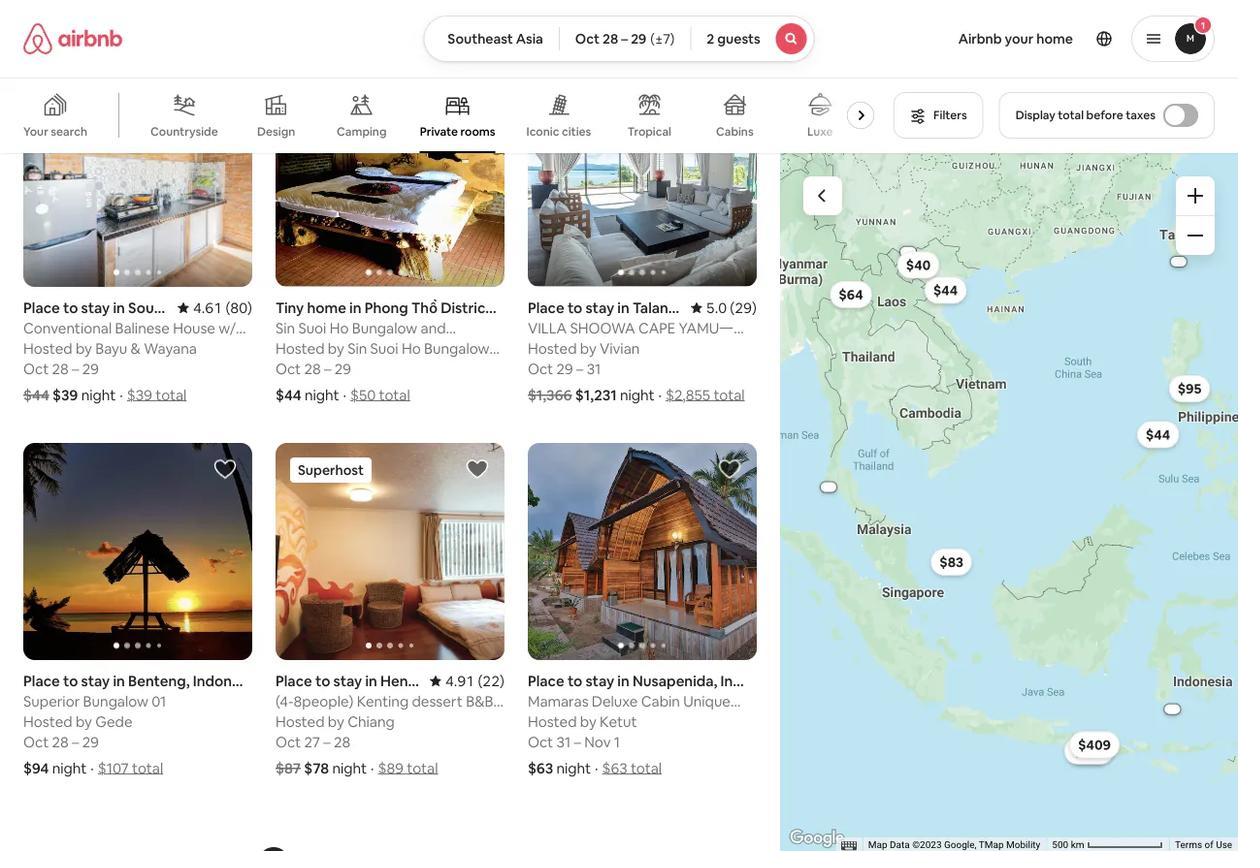 Task type: describe. For each thing, give the bounding box(es) containing it.
$39 button
[[1068, 739, 1110, 766]]

southeast
[[448, 30, 513, 48]]

homestay
[[306, 357, 375, 376]]

$83 night · $95 total
[[528, 12, 662, 31]]

of
[[1205, 840, 1213, 852]]

$44 inside oct 28 – 29 $44 night · $50 total
[[276, 385, 302, 404]]

your search
[[23, 124, 87, 139]]

0 vertical spatial $44 button
[[925, 277, 967, 304]]

cities
[[562, 124, 591, 139]]

your
[[1005, 30, 1034, 48]]

$89 total button
[[378, 759, 438, 778]]

$59 night · $144 total
[[23, 12, 164, 31]]

$40
[[906, 256, 931, 274]]

group for hosted by sin suoi ho bungalow and homestay
[[276, 70, 504, 287]]

vivian
[[600, 339, 640, 358]]

oct 28 – 29 (±7)
[[575, 30, 675, 48]]

map data ©2023 google, tmap mobility
[[868, 840, 1040, 852]]

google map
showing 24 stays. region
[[780, 153, 1238, 852]]

terms of use link
[[1175, 840, 1232, 852]]

· inside hosted by bayu & wayana oct 28 – 29 $44 $39 night · $39 total
[[120, 385, 123, 404]]

500
[[1052, 840, 1068, 852]]

group for hosted by bayu & wayana
[[23, 70, 252, 287]]

oct inside "search box"
[[575, 30, 600, 48]]

29 inside hosted by bayu & wayana oct 28 – 29 $44 $39 night · $39 total
[[82, 359, 99, 378]]

$280
[[1073, 743, 1105, 760]]

$50
[[350, 385, 376, 404]]

asia
[[516, 30, 543, 48]]

· left $144
[[90, 12, 94, 31]]

night inside hosted by vivian oct 29 – 31 $1,366 $1,231 night · $2,855 total
[[620, 385, 654, 404]]

filters button
[[894, 92, 984, 139]]

countryside
[[150, 124, 218, 139]]

(29)
[[730, 298, 757, 317]]

$107 total button
[[98, 759, 163, 778]]

1 inside dropdown button
[[1201, 19, 1205, 32]]

5.0 out of 5 average rating,  29 reviews image
[[691, 298, 757, 317]]

1 button
[[1131, 16, 1215, 62]]

01
[[152, 692, 166, 711]]

oct 28 – 29 $44 night · $50 total
[[276, 359, 410, 404]]

– inside oct 28 – 29 $44 night · $50 total
[[324, 359, 331, 378]]

data
[[890, 840, 910, 852]]

©2023
[[912, 840, 942, 852]]

profile element
[[838, 0, 1215, 78]]

$39 total button
[[127, 385, 187, 404]]

mobility
[[1006, 840, 1040, 852]]

and
[[276, 357, 303, 376]]

2 guests
[[707, 30, 760, 48]]

by for hosted by chiang oct 27 – 28 $87 $78 night · $89 total
[[328, 713, 344, 732]]

oct inside superior bungalow 01 hosted by gede oct 28 – 29 $94 night · $107 total
[[23, 733, 49, 752]]

4.61 (80)
[[193, 298, 252, 317]]

– inside hosted by chiang oct 27 – 28 $87 $78 night · $89 total
[[323, 733, 331, 752]]

$280 button
[[1064, 738, 1114, 765]]

airbnb your home
[[958, 30, 1073, 48]]

5.0
[[706, 298, 727, 317]]

terms of use
[[1175, 840, 1232, 852]]

oct inside oct 28 – 29 $44 night · $50 total
[[276, 359, 301, 378]]

$59 for $59 night · $144 total
[[23, 12, 49, 31]]

oct inside hosted by bayu & wayana oct 28 – 29 $44 $39 night · $39 total
[[23, 359, 49, 378]]

add to wishlist: place to stay in talang, thailand image
[[718, 84, 741, 107]]

hosted by chiang oct 27 – 28 $87 $78 night · $89 total
[[276, 713, 438, 778]]

– inside "search box"
[[621, 30, 628, 48]]

total inside hosted by vivian oct 29 – 31 $1,366 $1,231 night · $2,855 total
[[714, 385, 745, 404]]

1 horizontal spatial $44 button
[[1137, 422, 1179, 449]]

1 horizontal spatial $39
[[127, 385, 152, 404]]

$64
[[839, 286, 863, 304]]

4.61
[[193, 298, 222, 317]]

28 inside "search box"
[[603, 30, 618, 48]]

$59 button
[[1069, 735, 1110, 763]]

display total before taxes
[[1016, 108, 1156, 123]]

$50 total button
[[350, 385, 410, 404]]

display total before taxes button
[[999, 92, 1215, 139]]

chiang
[[348, 713, 395, 732]]

by for hosted by bayu & wayana oct 28 – 29 $44 $39 night · $39 total
[[76, 339, 92, 358]]

nov
[[584, 733, 611, 752]]

hosted for hosted by sin suoi ho bungalow and homestay
[[276, 339, 325, 358]]

5.0 (29)
[[706, 298, 757, 317]]

sin
[[348, 339, 367, 358]]

zoom in image
[[1188, 188, 1203, 204]]

suoi
[[370, 339, 398, 358]]

27
[[304, 733, 320, 752]]

camping
[[337, 124, 387, 139]]

oct inside hosted by ketut oct 31 – nov 1 $63 night · $63 total
[[528, 733, 553, 752]]

$89
[[378, 759, 404, 778]]

28 inside hosted by chiang oct 27 – 28 $87 $78 night · $89 total
[[334, 733, 350, 752]]

bungalow inside "hosted by sin suoi ho bungalow and homestay"
[[424, 339, 489, 358]]

$94
[[23, 759, 49, 778]]

group for hosted by vivian
[[528, 70, 757, 287]]

1 inside hosted by ketut oct 31 – nov 1 $63 night · $63 total
[[614, 733, 620, 752]]

bungalow inside superior bungalow 01 hosted by gede oct 28 – 29 $94 night · $107 total
[[83, 692, 149, 711]]

$409 button
[[1069, 732, 1120, 759]]

zoom out image
[[1188, 228, 1203, 244]]

group for hosted by ketut
[[528, 443, 757, 661]]

night left $144
[[52, 12, 86, 31]]

total inside hosted by ketut oct 31 – nov 1 $63 night · $63 total
[[631, 759, 662, 778]]

cabins
[[716, 124, 754, 139]]

your
[[23, 124, 48, 139]]

none search field containing southeast asia
[[423, 16, 815, 62]]

add to wishlist: place to stay in nusapenida, indonesia image
[[718, 458, 741, 481]]

add to wishlist: tiny home in phong thổ district, vietnam image
[[466, 84, 489, 107]]

night right 'asia'
[[556, 12, 591, 31]]

hosted by ketut oct 31 – nov 1 $63 night · $63 total
[[528, 713, 662, 778]]

keyboard shortcuts image
[[841, 842, 856, 851]]

design
[[257, 124, 295, 139]]

total inside button
[[1058, 108, 1084, 123]]

$2,855
[[666, 385, 710, 404]]

total left 2
[[630, 12, 662, 31]]

28 inside hosted by bayu & wayana oct 28 – 29 $44 $39 night · $39 total
[[52, 359, 69, 378]]

– inside hosted by bayu & wayana oct 28 – 29 $44 $39 night · $39 total
[[72, 359, 79, 378]]

$44 inside hosted by bayu & wayana oct 28 – 29 $44 $39 night · $39 total
[[23, 385, 49, 404]]

guests
[[717, 30, 760, 48]]

group for hosted by gede
[[23, 443, 252, 661]]

southeast asia
[[448, 30, 543, 48]]

iconic cities
[[526, 124, 591, 139]]

use
[[1216, 840, 1232, 852]]

– inside hosted by ketut oct 31 – nov 1 $63 night · $63 total
[[574, 733, 581, 752]]

google,
[[944, 840, 976, 852]]

hosted for hosted by vivian oct 29 – 31 $1,366 $1,231 night · $2,855 total
[[528, 339, 577, 358]]

2 $63 from the left
[[602, 759, 627, 778]]



Task type: vqa. For each thing, say whether or not it's contained in the screenshot.
28 in the Hosted by Chiang Oct 27 – 28 $87 $78 night · $89 total
yes



Task type: locate. For each thing, give the bounding box(es) containing it.
· inside hosted by chiang oct 27 – 28 $87 $78 night · $89 total
[[371, 759, 374, 778]]

$78
[[304, 759, 329, 778]]

total down wayana
[[155, 385, 187, 404]]

4.91 (22)
[[445, 672, 504, 691]]

google image
[[785, 827, 849, 852]]

night inside hosted by bayu & wayana oct 28 – 29 $44 $39 night · $39 total
[[81, 385, 116, 404]]

– inside superior bungalow 01 hosted by gede oct 28 – 29 $94 night · $107 total
[[72, 733, 79, 752]]

4.91
[[445, 672, 475, 691]]

29 up $1,366
[[556, 359, 573, 378]]

0 vertical spatial 31
[[587, 359, 601, 378]]

29 inside hosted by vivian oct 29 – 31 $1,366 $1,231 night · $2,855 total
[[556, 359, 573, 378]]

$63 left "$63 total" button
[[528, 759, 553, 778]]

gede
[[95, 713, 132, 732]]

hosted inside hosted by ketut oct 31 – nov 1 $63 night · $63 total
[[528, 713, 577, 732]]

bungalow right the ho at the top of the page
[[424, 339, 489, 358]]

hosted inside superior bungalow 01 hosted by gede oct 28 – 29 $94 night · $107 total
[[23, 713, 72, 732]]

1 vertical spatial $95
[[1178, 380, 1202, 398]]

total down 'ketut'
[[631, 759, 662, 778]]

$1,366
[[528, 385, 572, 404]]

0 horizontal spatial $44 button
[[925, 277, 967, 304]]

· left "$2,855"
[[658, 385, 662, 404]]

hosted inside hosted by bayu & wayana oct 28 – 29 $44 $39 night · $39 total
[[23, 339, 72, 358]]

by left vivian
[[580, 339, 597, 358]]

$95
[[602, 12, 627, 31], [1178, 380, 1202, 398]]

by left chiang
[[328, 713, 344, 732]]

display
[[1016, 108, 1055, 123]]

night down nov
[[556, 759, 591, 778]]

$1,231
[[575, 385, 617, 404]]

taxes
[[1126, 108, 1156, 123]]

by for hosted by ketut oct 31 – nov 1 $63 night · $63 total
[[580, 713, 597, 732]]

4.61 out of 5 average rating,  80 reviews image
[[177, 298, 252, 317]]

total inside hosted by chiang oct 27 – 28 $87 $78 night · $89 total
[[407, 759, 438, 778]]

km
[[1071, 840, 1084, 852]]

1 vertical spatial 1
[[614, 733, 620, 752]]

night right $94
[[52, 759, 87, 778]]

night inside hosted by chiang oct 27 – 28 $87 $78 night · $89 total
[[332, 759, 367, 778]]

· left the $107
[[91, 759, 94, 778]]

0 vertical spatial $83
[[528, 12, 553, 31]]

$59 for $59
[[1078, 740, 1101, 758]]

2 horizontal spatial $39
[[1077, 743, 1101, 761]]

night inside superior bungalow 01 hosted by gede oct 28 – 29 $94 night · $107 total
[[52, 759, 87, 778]]

by left bayu
[[76, 339, 92, 358]]

$39
[[52, 385, 78, 404], [127, 385, 152, 404], [1077, 743, 1101, 761]]

29 left (±7)
[[631, 30, 647, 48]]

31 inside hosted by ketut oct 31 – nov 1 $63 night · $63 total
[[556, 733, 571, 752]]

1 vertical spatial $44 button
[[1137, 422, 1179, 449]]

hosted inside hosted by chiang oct 27 – 28 $87 $78 night · $89 total
[[276, 713, 325, 732]]

1 vertical spatial $83
[[939, 554, 963, 571]]

total inside hosted by bayu & wayana oct 28 – 29 $44 $39 night · $39 total
[[155, 385, 187, 404]]

31 inside hosted by vivian oct 29 – 31 $1,366 $1,231 night · $2,855 total
[[587, 359, 601, 378]]

0 horizontal spatial 1
[[614, 733, 620, 752]]

1 horizontal spatial 1
[[1201, 19, 1205, 32]]

$144 total button
[[97, 12, 164, 31]]

$95 button
[[1169, 376, 1210, 403]]

total inside oct 28 – 29 $44 night · $50 total
[[379, 385, 410, 404]]

night down bayu
[[81, 385, 116, 404]]

2 guests button
[[690, 16, 815, 62]]

· inside hosted by vivian oct 29 – 31 $1,366 $1,231 night · $2,855 total
[[658, 385, 662, 404]]

29 inside "search box"
[[631, 30, 647, 48]]

ketut
[[600, 713, 637, 732]]

$44 button
[[925, 277, 967, 304], [1137, 422, 1179, 449]]

$39 inside button
[[1077, 743, 1101, 761]]

night inside oct 28 – 29 $44 night · $50 total
[[305, 385, 339, 404]]

by for hosted by vivian oct 29 – 31 $1,366 $1,231 night · $2,855 total
[[580, 339, 597, 358]]

hosted up the 27
[[276, 713, 325, 732]]

· left $95 total button
[[595, 12, 598, 31]]

1 horizontal spatial bungalow
[[424, 339, 489, 358]]

hosted inside "hosted by sin suoi ho bungalow and homestay"
[[276, 339, 325, 358]]

total right $144
[[132, 12, 164, 31]]

1 horizontal spatial $59
[[1078, 740, 1101, 758]]

· down nov
[[595, 759, 598, 778]]

airbnb your home link
[[947, 18, 1085, 59]]

hosted left bayu
[[23, 339, 72, 358]]

hosted inside hosted by vivian oct 29 – 31 $1,366 $1,231 night · $2,855 total
[[528, 339, 577, 358]]

superior bungalow 01 hosted by gede oct 28 – 29 $94 night · $107 total
[[23, 692, 166, 778]]

· inside hosted by ketut oct 31 – nov 1 $63 night · $63 total
[[595, 759, 598, 778]]

– inside hosted by vivian oct 29 – 31 $1,366 $1,231 night · $2,855 total
[[576, 359, 584, 378]]

· inside superior bungalow 01 hosted by gede oct 28 – 29 $94 night · $107 total
[[91, 759, 94, 778]]

31
[[587, 359, 601, 378], [556, 733, 571, 752]]

night inside hosted by ketut oct 31 – nov 1 $63 night · $63 total
[[556, 759, 591, 778]]

$83 button
[[931, 549, 972, 576]]

0 horizontal spatial $39
[[52, 385, 78, 404]]

$83 for $83 night · $95 total
[[528, 12, 553, 31]]

by inside hosted by vivian oct 29 – 31 $1,366 $1,231 night · $2,855 total
[[580, 339, 597, 358]]

rooms
[[460, 124, 495, 139]]

night right $78
[[332, 759, 367, 778]]

0 horizontal spatial $59
[[23, 12, 49, 31]]

29 inside oct 28 – 29 $44 night · $50 total
[[335, 359, 351, 378]]

(80)
[[226, 298, 252, 317]]

1 horizontal spatial 31
[[587, 359, 601, 378]]

$83 inside button
[[939, 554, 963, 571]]

bayu
[[95, 339, 127, 358]]

night down homestay
[[305, 385, 339, 404]]

hosted up $1,366
[[528, 339, 577, 358]]

by inside hosted by ketut oct 31 – nov 1 $63 night · $63 total
[[580, 713, 597, 732]]

$44 button down $40
[[925, 277, 967, 304]]

$44 button down $95 button
[[1137, 422, 1179, 449]]

(±7)
[[650, 30, 675, 48]]

· left the $89 on the bottom left of page
[[371, 759, 374, 778]]

1
[[1201, 19, 1205, 32], [614, 733, 620, 752]]

0 vertical spatial bungalow
[[424, 339, 489, 358]]

home
[[1037, 30, 1073, 48]]

1 vertical spatial bungalow
[[83, 692, 149, 711]]

oct inside hosted by vivian oct 29 – 31 $1,366 $1,231 night · $2,855 total
[[528, 359, 553, 378]]

group containing iconic cities
[[0, 78, 882, 153]]

hosted down superior
[[23, 713, 72, 732]]

$83 for $83
[[939, 554, 963, 571]]

29
[[631, 30, 647, 48], [82, 359, 99, 378], [335, 359, 351, 378], [556, 359, 573, 378], [82, 733, 99, 752]]

wayana
[[144, 339, 197, 358]]

29 inside superior bungalow 01 hosted by gede oct 28 – 29 $94 night · $107 total
[[82, 733, 99, 752]]

hosted for hosted by chiang oct 27 – 28 $87 $78 night · $89 total
[[276, 713, 325, 732]]

$95 total button
[[602, 12, 662, 31]]

private rooms
[[420, 124, 495, 139]]

ho
[[402, 339, 421, 358]]

$63 total button
[[602, 759, 662, 778]]

0 vertical spatial $59
[[23, 12, 49, 31]]

add to wishlist: place to stay in hengchun, taiwan image
[[466, 458, 489, 481]]

tropical
[[627, 124, 671, 139]]

1 vertical spatial 31
[[556, 733, 571, 752]]

0 horizontal spatial bungalow
[[83, 692, 149, 711]]

$83
[[528, 12, 553, 31], [939, 554, 963, 571]]

1 horizontal spatial $95
[[1178, 380, 1202, 398]]

night right $1,231
[[620, 385, 654, 404]]

southeast asia button
[[423, 16, 560, 62]]

group
[[23, 70, 252, 287], [276, 70, 504, 287], [528, 70, 757, 287], [0, 78, 882, 153], [23, 443, 252, 661], [276, 443, 504, 661], [528, 443, 757, 661]]

$107
[[98, 759, 129, 778]]

31 left nov
[[556, 733, 571, 752]]

airbnb
[[958, 30, 1002, 48]]

by up nov
[[580, 713, 597, 732]]

superior
[[23, 692, 80, 711]]

0 horizontal spatial $63
[[528, 759, 553, 778]]

1 horizontal spatial $83
[[939, 554, 963, 571]]

total right the $89 on the bottom left of page
[[407, 759, 438, 778]]

hosted
[[23, 339, 72, 358], [276, 339, 325, 358], [528, 339, 577, 358], [23, 713, 72, 732], [276, 713, 325, 732], [528, 713, 577, 732]]

28 inside superior bungalow 01 hosted by gede oct 28 – 29 $94 night · $107 total
[[52, 733, 69, 752]]

by left gede
[[76, 713, 92, 732]]

· left $50
[[343, 385, 346, 404]]

$63 down nov
[[602, 759, 627, 778]]

total left before
[[1058, 108, 1084, 123]]

1 vertical spatial $59
[[1078, 740, 1101, 758]]

$64 button
[[830, 281, 872, 308]]

$59 inside button
[[1078, 740, 1101, 758]]

0 horizontal spatial $95
[[602, 12, 627, 31]]

0 horizontal spatial $83
[[528, 12, 553, 31]]

total
[[132, 12, 164, 31], [630, 12, 662, 31], [1058, 108, 1084, 123], [155, 385, 187, 404], [379, 385, 410, 404], [714, 385, 745, 404], [132, 759, 163, 778], [407, 759, 438, 778], [631, 759, 662, 778]]

0 vertical spatial 1
[[1201, 19, 1205, 32]]

4.91 out of 5 average rating,  22 reviews image
[[430, 672, 504, 691]]

29 down bayu
[[82, 359, 99, 378]]

oct inside hosted by chiang oct 27 – 28 $87 $78 night · $89 total
[[276, 733, 301, 752]]

hosted by bayu & wayana oct 28 – 29 $44 $39 night · $39 total
[[23, 339, 197, 404]]

$144
[[97, 12, 129, 31]]

29 down sin
[[335, 359, 351, 378]]

by inside hosted by chiang oct 27 – 28 $87 $78 night · $89 total
[[328, 713, 344, 732]]

total right "$2,855"
[[714, 385, 745, 404]]

tmap
[[979, 840, 1004, 852]]

filters
[[934, 108, 967, 123]]

hosted up oct 28 – 29 $44 night · $50 total
[[276, 339, 325, 358]]

· left $39 total button
[[120, 385, 123, 404]]

total inside superior bungalow 01 hosted by gede oct 28 – 29 $94 night · $107 total
[[132, 759, 163, 778]]

500 km button
[[1046, 838, 1169, 852]]

None search field
[[423, 16, 815, 62]]

hosted by sin suoi ho bungalow and homestay
[[276, 339, 489, 376]]

hosted by vivian oct 29 – 31 $1,366 $1,231 night · $2,855 total
[[528, 339, 745, 404]]

(22)
[[478, 672, 504, 691]]

1 horizontal spatial $63
[[602, 759, 627, 778]]

$95 inside $95 button
[[1178, 380, 1202, 398]]

map
[[868, 840, 887, 852]]

$409
[[1078, 737, 1111, 754]]

by left sin
[[328, 339, 344, 358]]

· inside oct 28 – 29 $44 night · $50 total
[[343, 385, 346, 404]]

terms
[[1175, 840, 1202, 852]]

0 vertical spatial $95
[[602, 12, 627, 31]]

$2,855 total button
[[666, 385, 745, 404]]

private
[[420, 124, 458, 139]]

bungalow up gede
[[83, 692, 149, 711]]

by for hosted by sin suoi ho bungalow and homestay
[[328, 339, 344, 358]]

by inside "hosted by sin suoi ho bungalow and homestay"
[[328, 339, 344, 358]]

2
[[707, 30, 714, 48]]

29 down gede
[[82, 733, 99, 752]]

total right the $107
[[132, 759, 163, 778]]

$59
[[23, 12, 49, 31], [1078, 740, 1101, 758]]

before
[[1086, 108, 1123, 123]]

$40 button
[[897, 252, 939, 279]]

hosted left 'ketut'
[[528, 713, 577, 732]]

31 up $1,231
[[587, 359, 601, 378]]

–
[[621, 30, 628, 48], [72, 359, 79, 378], [324, 359, 331, 378], [576, 359, 584, 378], [72, 733, 79, 752], [323, 733, 331, 752], [574, 733, 581, 752]]

0 horizontal spatial 31
[[556, 733, 571, 752]]

by inside superior bungalow 01 hosted by gede oct 28 – 29 $94 night · $107 total
[[76, 713, 92, 732]]

add to wishlist: place to stay in benteng, indonesia image
[[213, 458, 237, 481]]

hosted for hosted by bayu & wayana oct 28 – 29 $44 $39 night · $39 total
[[23, 339, 72, 358]]

by inside hosted by bayu & wayana oct 28 – 29 $44 $39 night · $39 total
[[76, 339, 92, 358]]

28 inside oct 28 – 29 $44 night · $50 total
[[304, 359, 321, 378]]

bungalow
[[424, 339, 489, 358], [83, 692, 149, 711]]

total right $50
[[379, 385, 410, 404]]

group for hosted by chiang
[[276, 443, 504, 661]]

hosted for hosted by ketut oct 31 – nov 1 $63 night · $63 total
[[528, 713, 577, 732]]

·
[[90, 12, 94, 31], [595, 12, 598, 31], [120, 385, 123, 404], [343, 385, 346, 404], [658, 385, 662, 404], [91, 759, 94, 778], [371, 759, 374, 778], [595, 759, 598, 778]]

search
[[51, 124, 87, 139]]

1 $63 from the left
[[528, 759, 553, 778]]



